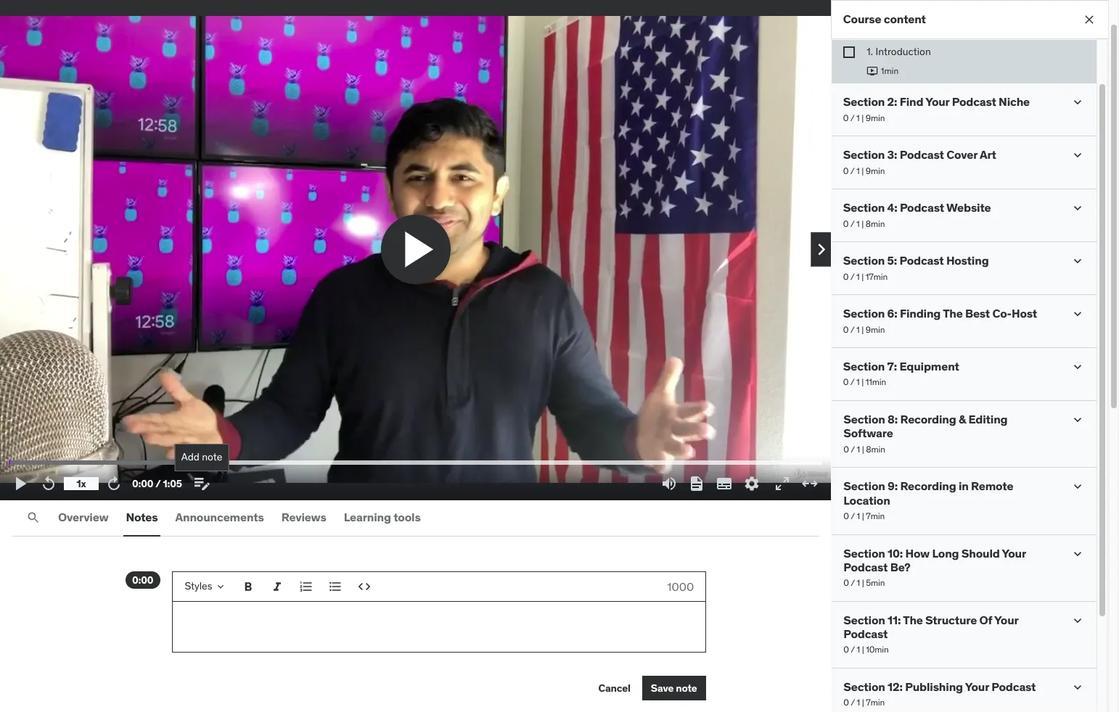Task type: locate. For each thing, give the bounding box(es) containing it.
| inside section 10: how long should your podcast be? 0 / 1 | 5min
[[862, 578, 864, 589]]

note right save
[[676, 682, 697, 695]]

tools
[[394, 511, 421, 525]]

1 vertical spatial 7min
[[866, 698, 885, 709]]

1 0 from the top
[[844, 112, 849, 123]]

podcast down of
[[992, 680, 1036, 695]]

section 10: how long should your podcast be? button
[[844, 546, 1059, 575]]

section 2: find your podcast niche button
[[844, 95, 1030, 109]]

section 5: podcast hosting button
[[844, 254, 989, 268]]

1 1 from the top
[[857, 112, 860, 123]]

7 1 from the top
[[857, 444, 860, 455]]

2 0 from the top
[[844, 165, 849, 176]]

0
[[844, 112, 849, 123], [844, 165, 849, 176], [844, 218, 849, 229], [844, 271, 849, 282], [844, 324, 849, 335], [844, 377, 849, 388], [844, 444, 849, 455], [844, 511, 849, 522], [844, 578, 849, 589], [844, 645, 849, 656], [844, 698, 849, 709]]

section up 11min
[[844, 360, 885, 374]]

section left 8:
[[844, 413, 885, 427]]

xsmall image
[[844, 46, 855, 58], [215, 581, 226, 593]]

announcements
[[175, 511, 264, 525]]

section 11: the structure of your podcast button
[[844, 613, 1059, 642]]

section
[[844, 95, 885, 109], [844, 148, 885, 162], [844, 201, 885, 215], [844, 254, 885, 268], [844, 307, 885, 321], [844, 360, 885, 374], [844, 413, 885, 427], [844, 479, 885, 494], [844, 546, 885, 561], [844, 613, 885, 628], [844, 680, 885, 695]]

2 section from the top
[[844, 148, 885, 162]]

art
[[980, 148, 997, 162]]

9min down section 3: podcast cover art dropdown button
[[866, 165, 885, 176]]

code image
[[357, 580, 372, 595]]

8min inside the section 8: recording & editing software 0 / 1 | 8min
[[866, 444, 885, 455]]

section inside "section 4: podcast website 0 / 1 | 8min"
[[844, 201, 885, 215]]

4 section from the top
[[844, 254, 885, 268]]

1 inside section 5: podcast hosting 0 / 1 | 17min
[[857, 271, 860, 282]]

podcast
[[953, 95, 997, 109], [900, 148, 945, 162], [900, 201, 945, 215], [900, 254, 944, 268], [844, 560, 888, 575], [844, 627, 888, 642], [992, 680, 1036, 695]]

save note button
[[642, 677, 706, 701]]

8 section from the top
[[844, 479, 885, 494]]

section for section 4: podcast website
[[844, 201, 885, 215]]

6 | from the top
[[862, 377, 864, 388]]

/ inside section 3: podcast cover art 0 / 1 | 9min
[[851, 165, 855, 176]]

6:
[[888, 307, 898, 321]]

recording inside section 9: recording in remote location 0 / 1 | 7min
[[900, 479, 956, 494]]

the
[[943, 307, 963, 321], [903, 613, 923, 628]]

publishing
[[905, 680, 963, 695]]

editing
[[969, 413, 1008, 427]]

section 6: finding the best co-host 0 / 1 | 9min
[[844, 307, 1038, 335]]

4 | from the top
[[862, 271, 864, 282]]

10 | from the top
[[862, 645, 864, 656]]

section inside section 6: finding the best co-host 0 / 1 | 9min
[[844, 307, 885, 321]]

learning tools button
[[341, 501, 424, 536]]

podcast right 3:
[[900, 148, 945, 162]]

7 section from the top
[[844, 413, 885, 427]]

8min down software
[[866, 444, 885, 455]]

your
[[926, 95, 950, 109], [1002, 546, 1026, 561], [995, 613, 1019, 628], [965, 680, 989, 695]]

1 small image from the top
[[1071, 95, 1085, 110]]

1 vertical spatial recording
[[900, 479, 956, 494]]

1 inside section 9: recording in remote location 0 / 1 | 7min
[[857, 511, 860, 522]]

7min
[[866, 511, 885, 522], [866, 698, 885, 709]]

7 small image from the top
[[1071, 681, 1085, 695]]

podcast inside section 11: the structure of your podcast 0 / 1 | 10min
[[844, 627, 888, 642]]

2 | from the top
[[862, 165, 864, 176]]

/ inside 'section 2: find your podcast niche 0 / 1 | 9min'
[[851, 112, 855, 123]]

4 small image from the top
[[1071, 360, 1085, 375]]

0 inside section 11: the structure of your podcast 0 / 1 | 10min
[[844, 645, 849, 656]]

of
[[980, 613, 993, 628]]

xsmall image left 1.
[[844, 46, 855, 58]]

your right of
[[995, 613, 1019, 628]]

2 vertical spatial 9min
[[866, 324, 885, 335]]

8min
[[866, 218, 885, 229], [866, 444, 885, 455]]

0 vertical spatial recording
[[900, 413, 956, 427]]

1 8min from the top
[[866, 218, 885, 229]]

7min inside section 12: publishing your podcast 0 / 1 | 7min
[[866, 698, 885, 709]]

remote
[[971, 479, 1014, 494]]

4:
[[888, 201, 898, 215]]

8min down section 4: podcast website dropdown button
[[866, 218, 885, 229]]

your inside section 11: the structure of your podcast 0 / 1 | 10min
[[995, 613, 1019, 628]]

0 inside section 9: recording in remote location 0 / 1 | 7min
[[844, 511, 849, 522]]

1 section from the top
[[844, 95, 885, 109]]

2 small image from the top
[[1071, 254, 1085, 269]]

section inside section 10: how long should your podcast be? 0 / 1 | 5min
[[844, 546, 885, 561]]

2 1 from the top
[[857, 165, 860, 176]]

|
[[862, 112, 864, 123], [862, 165, 864, 176], [862, 218, 864, 229], [862, 271, 864, 282], [862, 324, 864, 335], [862, 377, 864, 388], [862, 444, 864, 455], [862, 511, 864, 522], [862, 578, 864, 589], [862, 645, 864, 656], [862, 698, 864, 709]]

7min inside section 9: recording in remote location 0 / 1 | 7min
[[866, 511, 885, 522]]

4 1 from the top
[[857, 271, 860, 282]]

section inside section 12: publishing your podcast 0 / 1 | 7min
[[844, 680, 885, 695]]

section inside section 11: the structure of your podcast 0 / 1 | 10min
[[844, 613, 885, 628]]

2 8min from the top
[[866, 444, 885, 455]]

0 vertical spatial 7min
[[866, 511, 885, 522]]

9min up section 7: equipment dropdown button
[[866, 324, 885, 335]]

11 0 from the top
[[844, 698, 849, 709]]

section inside section 5: podcast hosting 0 / 1 | 17min
[[844, 254, 885, 268]]

7 0 from the top
[[844, 444, 849, 455]]

italic image
[[270, 580, 284, 595]]

3 9min from the top
[[866, 324, 885, 335]]

styles
[[184, 580, 212, 593]]

5 small image from the top
[[1071, 413, 1085, 428]]

3 small image from the top
[[1071, 547, 1085, 562]]

0 vertical spatial the
[[943, 307, 963, 321]]

subtitles image
[[716, 475, 733, 493]]

1 inside section 6: finding the best co-host 0 / 1 | 9min
[[857, 324, 860, 335]]

/ inside "section 4: podcast website 0 / 1 | 8min"
[[851, 218, 855, 229]]

0:00 for 0:00 / 1:05
[[132, 477, 153, 490]]

section inside section 3: podcast cover art 0 / 1 | 9min
[[844, 148, 885, 162]]

podcast inside section 12: publishing your podcast 0 / 1 | 7min
[[992, 680, 1036, 695]]

1 vertical spatial 0:00
[[132, 574, 153, 587]]

1 horizontal spatial the
[[943, 307, 963, 321]]

1. introduction
[[867, 45, 931, 58]]

recording left &
[[900, 413, 956, 427]]

9min down play introduction image
[[866, 112, 885, 123]]

10:
[[888, 546, 903, 561]]

8 | from the top
[[862, 511, 864, 522]]

podcast inside "section 4: podcast website 0 / 1 | 8min"
[[900, 201, 945, 215]]

section left 2:
[[844, 95, 885, 109]]

numbers image
[[299, 580, 313, 595]]

your right should
[[1002, 546, 1026, 561]]

6 0 from the top
[[844, 377, 849, 388]]

9 | from the top
[[862, 578, 864, 589]]

0 vertical spatial note
[[202, 451, 222, 464]]

podcast right 5:
[[900, 254, 944, 268]]

0 inside "section 4: podcast website 0 / 1 | 8min"
[[844, 218, 849, 229]]

17min
[[866, 271, 888, 282]]

note inside button
[[676, 682, 697, 695]]

your right find at the top right of the page
[[926, 95, 950, 109]]

note inside 'video player' 'region'
[[202, 451, 222, 464]]

11 1 from the top
[[857, 698, 860, 709]]

section left 9:
[[844, 479, 885, 494]]

10 1 from the top
[[857, 645, 860, 656]]

the left best at top
[[943, 307, 963, 321]]

xsmall image right the styles
[[215, 581, 226, 593]]

recording for 9:
[[900, 479, 956, 494]]

0 horizontal spatial the
[[903, 613, 923, 628]]

1 horizontal spatial note
[[676, 682, 697, 695]]

be?
[[890, 560, 911, 575]]

/ inside the section 8: recording & editing software 0 / 1 | 8min
[[851, 444, 855, 455]]

1 7min from the top
[[866, 511, 885, 522]]

recording left in
[[900, 479, 956, 494]]

1 inside 'section 2: find your podcast niche 0 / 1 | 9min'
[[857, 112, 860, 123]]

0 vertical spatial 8min
[[866, 218, 885, 229]]

5 1 from the top
[[857, 324, 860, 335]]

small image for section 5: podcast hosting
[[1071, 254, 1085, 269]]

notes
[[126, 511, 158, 525]]

0:00 left the styles
[[132, 574, 153, 587]]

| inside section 5: podcast hosting 0 / 1 | 17min
[[862, 271, 864, 282]]

0 horizontal spatial note
[[202, 451, 222, 464]]

settings image
[[744, 475, 761, 493]]

2 7min from the top
[[866, 698, 885, 709]]

small image for section 11: the structure of your podcast
[[1071, 614, 1085, 628]]

1
[[857, 112, 860, 123], [857, 165, 860, 176], [857, 218, 860, 229], [857, 271, 860, 282], [857, 324, 860, 335], [857, 377, 860, 388], [857, 444, 860, 455], [857, 511, 860, 522], [857, 578, 860, 589], [857, 645, 860, 656], [857, 698, 860, 709]]

8min inside "section 4: podcast website 0 / 1 | 8min"
[[866, 218, 885, 229]]

9 section from the top
[[844, 546, 885, 561]]

the right 11:
[[903, 613, 923, 628]]

section left 11:
[[844, 613, 885, 628]]

3 small image from the top
[[1071, 307, 1085, 322]]

11 section from the top
[[844, 680, 885, 695]]

7 | from the top
[[862, 444, 864, 455]]

section for section 10: how long should your podcast be?
[[844, 546, 885, 561]]

8 1 from the top
[[857, 511, 860, 522]]

5:
[[888, 254, 898, 268]]

2 small image from the top
[[1071, 201, 1085, 216]]

1 horizontal spatial xsmall image
[[844, 46, 855, 58]]

section 9: recording in remote location 0 / 1 | 7min
[[844, 479, 1014, 522]]

9min
[[866, 112, 885, 123], [866, 165, 885, 176], [866, 324, 885, 335]]

1 vertical spatial 9min
[[866, 165, 885, 176]]

section left 3:
[[844, 148, 885, 162]]

note
[[202, 451, 222, 464], [676, 682, 697, 695]]

None text field
[[172, 602, 706, 653]]

software
[[844, 426, 893, 441]]

2 9min from the top
[[866, 165, 885, 176]]

7:
[[888, 360, 898, 374]]

| inside "section 4: podcast website 0 / 1 | 8min"
[[862, 218, 864, 229]]

small image
[[1071, 148, 1085, 163], [1071, 254, 1085, 269], [1071, 547, 1085, 562], [1071, 614, 1085, 628]]

mute image
[[661, 475, 678, 493]]

note right add
[[202, 451, 222, 464]]

0:00
[[132, 477, 153, 490], [132, 574, 153, 587]]

section for section 9: recording in remote location
[[844, 479, 885, 494]]

1 vertical spatial 8min
[[866, 444, 885, 455]]

0 inside section 10: how long should your podcast be? 0 / 1 | 5min
[[844, 578, 849, 589]]

section for section 2: find your podcast niche
[[844, 95, 885, 109]]

your right the publishing
[[965, 680, 989, 695]]

/ inside section 7: equipment 0 / 1 | 11min
[[851, 377, 855, 388]]

podcast inside section 3: podcast cover art 0 / 1 | 9min
[[900, 148, 945, 162]]

5 section from the top
[[844, 307, 885, 321]]

0:00 inside 'video player' 'region'
[[132, 477, 153, 490]]

0 horizontal spatial xsmall image
[[215, 581, 226, 593]]

finding
[[900, 307, 941, 321]]

your inside section 12: publishing your podcast 0 / 1 | 7min
[[965, 680, 989, 695]]

small image
[[1071, 95, 1085, 110], [1071, 201, 1085, 216], [1071, 307, 1085, 322], [1071, 360, 1085, 375], [1071, 413, 1085, 428], [1071, 480, 1085, 495], [1071, 681, 1085, 695]]

| inside section 7: equipment 0 / 1 | 11min
[[862, 377, 864, 388]]

1 small image from the top
[[1071, 148, 1085, 163]]

bold image
[[241, 580, 255, 595]]

0 inside section 7: equipment 0 / 1 | 11min
[[844, 377, 849, 388]]

9 0 from the top
[[844, 578, 849, 589]]

0 inside section 5: podcast hosting 0 / 1 | 17min
[[844, 271, 849, 282]]

9min inside 'section 2: find your podcast niche 0 / 1 | 9min'
[[866, 112, 885, 123]]

search image
[[26, 511, 41, 526]]

10 section from the top
[[844, 613, 885, 628]]

6 small image from the top
[[1071, 480, 1085, 495]]

equipment
[[900, 360, 960, 374]]

/
[[851, 112, 855, 123], [851, 165, 855, 176], [851, 218, 855, 229], [851, 271, 855, 282], [851, 324, 855, 335], [851, 377, 855, 388], [851, 444, 855, 455], [155, 477, 161, 490], [851, 511, 855, 522], [851, 578, 855, 589], [851, 645, 855, 656], [851, 698, 855, 709]]

2 recording from the top
[[900, 479, 956, 494]]

section for section 6: finding the best co-host
[[844, 307, 885, 321]]

section inside section 7: equipment 0 / 1 | 11min
[[844, 360, 885, 374]]

recording inside the section 8: recording & editing software 0 / 1 | 8min
[[900, 413, 956, 427]]

long
[[932, 546, 959, 561]]

recording
[[900, 413, 956, 427], [900, 479, 956, 494]]

0 vertical spatial 0:00
[[132, 477, 153, 490]]

podcast right 4:
[[900, 201, 945, 215]]

4 0 from the top
[[844, 271, 849, 282]]

0 inside section 12: publishing your podcast 0 / 1 | 7min
[[844, 698, 849, 709]]

1 inside section 3: podcast cover art 0 / 1 | 9min
[[857, 165, 860, 176]]

1 inside the section 8: recording & editing software 0 / 1 | 8min
[[857, 444, 860, 455]]

7min down location
[[866, 511, 885, 522]]

6 1 from the top
[[857, 377, 860, 388]]

1 vertical spatial note
[[676, 682, 697, 695]]

section left 6:
[[844, 307, 885, 321]]

5 0 from the top
[[844, 324, 849, 335]]

add note image
[[193, 475, 211, 493]]

1 vertical spatial xsmall image
[[215, 581, 226, 593]]

7min down 10min
[[866, 698, 885, 709]]

4 small image from the top
[[1071, 614, 1085, 628]]

1 9min from the top
[[866, 112, 885, 123]]

10min
[[866, 645, 889, 656]]

0:00 right forward 5 seconds image
[[132, 477, 153, 490]]

section inside 'section 2: find your podcast niche 0 / 1 | 9min'
[[844, 95, 885, 109]]

section 4: podcast website 0 / 1 | 8min
[[844, 201, 992, 229]]

rewind 5 seconds image
[[40, 475, 57, 493]]

/ inside section 11: the structure of your podcast 0 / 1 | 10min
[[851, 645, 855, 656]]

1.
[[867, 45, 873, 58]]

0 vertical spatial 9min
[[866, 112, 885, 123]]

3 0 from the top
[[844, 218, 849, 229]]

section left the 10:
[[844, 546, 885, 561]]

host
[[1012, 307, 1038, 321]]

1 recording from the top
[[900, 413, 956, 427]]

play image
[[12, 475, 30, 493]]

3 | from the top
[[862, 218, 864, 229]]

podcast inside 'section 2: find your podcast niche 0 / 1 | 9min'
[[953, 95, 997, 109]]

6 section from the top
[[844, 360, 885, 374]]

5 | from the top
[[862, 324, 864, 335]]

save
[[651, 682, 674, 695]]

section up 17min
[[844, 254, 885, 268]]

3 1 from the top
[[857, 218, 860, 229]]

10 0 from the top
[[844, 645, 849, 656]]

9 1 from the top
[[857, 578, 860, 589]]

/ inside 'video player' 'region'
[[155, 477, 161, 490]]

niche
[[999, 95, 1030, 109]]

1 | from the top
[[862, 112, 864, 123]]

1 vertical spatial the
[[903, 613, 923, 628]]

podcast left niche
[[953, 95, 997, 109]]

play video image
[[395, 226, 442, 273]]

small image for section 9: recording in remote location
[[1071, 480, 1085, 495]]

section left 4:
[[844, 201, 885, 215]]

section for section 7: equipment
[[844, 360, 885, 374]]

1:05
[[163, 477, 182, 490]]

podcast up the 5min
[[844, 560, 888, 575]]

close course content sidebar image
[[1082, 12, 1097, 27]]

section inside section 9: recording in remote location 0 / 1 | 7min
[[844, 479, 885, 494]]

section for section 11: the structure of your podcast
[[844, 613, 885, 628]]

section left 12:
[[844, 680, 885, 695]]

3 section from the top
[[844, 201, 885, 215]]

11 | from the top
[[862, 698, 864, 709]]

1000
[[667, 580, 694, 594]]

podcast up 10min
[[844, 627, 888, 642]]

8 0 from the top
[[844, 511, 849, 522]]

small image for section 3: podcast cover art
[[1071, 148, 1085, 163]]

section inside the section 8: recording & editing software 0 / 1 | 8min
[[844, 413, 885, 427]]



Task type: describe. For each thing, give the bounding box(es) containing it.
small image for section 8: recording & editing software
[[1071, 413, 1085, 428]]

section for section 5: podcast hosting
[[844, 254, 885, 268]]

section 3: podcast cover art 0 / 1 | 9min
[[844, 148, 997, 176]]

1 inside section 7: equipment 0 / 1 | 11min
[[857, 377, 860, 388]]

notes button
[[123, 501, 161, 536]]

how
[[906, 546, 930, 561]]

| inside section 9: recording in remote location 0 / 1 | 7min
[[862, 511, 864, 522]]

| inside section 3: podcast cover art 0 / 1 | 9min
[[862, 165, 864, 176]]

expanded view image
[[802, 475, 819, 493]]

note for save note
[[676, 682, 697, 695]]

should
[[962, 546, 1000, 561]]

best
[[966, 307, 991, 321]]

the inside section 6: finding the best co-host 0 / 1 | 9min
[[943, 307, 963, 321]]

/ inside section 12: publishing your podcast 0 / 1 | 7min
[[851, 698, 855, 709]]

section 6: finding the best co-host button
[[844, 307, 1038, 321]]

find
[[900, 95, 924, 109]]

1 inside section 10: how long should your podcast be? 0 / 1 | 5min
[[857, 578, 860, 589]]

section 8: recording & editing software button
[[844, 413, 1059, 441]]

hosting
[[947, 254, 989, 268]]

section 9: recording in remote location button
[[844, 479, 1059, 508]]

in
[[959, 479, 969, 494]]

podcast inside section 5: podcast hosting 0 / 1 | 17min
[[900, 254, 944, 268]]

section 10: how long should your podcast be? 0 / 1 | 5min
[[844, 546, 1026, 589]]

| inside section 12: publishing your podcast 0 / 1 | 7min
[[862, 698, 864, 709]]

the inside section 11: the structure of your podcast 0 / 1 | 10min
[[903, 613, 923, 628]]

0:00 / 1:05
[[132, 477, 182, 490]]

styles button
[[172, 573, 234, 602]]

sidebar element
[[831, 0, 1108, 713]]

play introduction image
[[867, 65, 879, 77]]

section for section 12: publishing your podcast
[[844, 680, 885, 695]]

cancel
[[598, 682, 631, 695]]

recording for 8:
[[900, 413, 956, 427]]

| inside section 11: the structure of your podcast 0 / 1 | 10min
[[862, 645, 864, 656]]

section 2: find your podcast niche 0 / 1 | 9min
[[844, 95, 1030, 123]]

/ inside section 10: how long should your podcast be? 0 / 1 | 5min
[[851, 578, 855, 589]]

transcript in sidebar region image
[[688, 475, 706, 493]]

reviews
[[281, 511, 326, 525]]

reviews button
[[279, 501, 329, 536]]

&
[[959, 413, 966, 427]]

1 inside section 12: publishing your podcast 0 / 1 | 7min
[[857, 698, 860, 709]]

section 5: podcast hosting 0 / 1 | 17min
[[844, 254, 989, 282]]

xsmall image inside styles dropdown button
[[215, 581, 226, 593]]

0 inside section 6: finding the best co-host 0 / 1 | 9min
[[844, 324, 849, 335]]

/ inside section 6: finding the best co-host 0 / 1 | 9min
[[851, 324, 855, 335]]

11min
[[866, 377, 887, 388]]

note for add note
[[202, 451, 222, 464]]

add note
[[181, 451, 222, 464]]

overview
[[58, 511, 109, 525]]

co-
[[993, 307, 1012, 321]]

small image for section 2: find your podcast niche
[[1071, 95, 1085, 110]]

9min inside section 3: podcast cover art 0 / 1 | 9min
[[866, 165, 885, 176]]

cancel button
[[598, 677, 631, 701]]

website
[[947, 201, 992, 215]]

section 12: publishing your podcast button
[[844, 680, 1036, 695]]

/ inside section 9: recording in remote location 0 / 1 | 7min
[[851, 511, 855, 522]]

section for section 8: recording & editing software
[[844, 413, 885, 427]]

small image for section 6: finding the best co-host
[[1071, 307, 1085, 322]]

9min inside section 6: finding the best co-host 0 / 1 | 9min
[[866, 324, 885, 335]]

/ inside section 5: podcast hosting 0 / 1 | 17min
[[851, 271, 855, 282]]

forward 5 seconds image
[[105, 475, 123, 493]]

9:
[[888, 479, 898, 494]]

overview button
[[55, 501, 111, 536]]

12:
[[888, 680, 903, 695]]

course
[[844, 12, 882, 26]]

1x
[[77, 477, 86, 490]]

0 inside section 3: podcast cover art 0 / 1 | 9min
[[844, 165, 849, 176]]

section 7: equipment 0 / 1 | 11min
[[844, 360, 960, 388]]

section 7: equipment button
[[844, 360, 960, 374]]

video player region
[[0, 0, 833, 501]]

save note
[[651, 682, 697, 695]]

0:00 for 0:00
[[132, 574, 153, 587]]

bullets image
[[328, 580, 343, 595]]

cover
[[947, 148, 978, 162]]

5min
[[866, 578, 885, 589]]

add
[[181, 451, 200, 464]]

small image for section 4: podcast website
[[1071, 201, 1085, 216]]

0 inside 'section 2: find your podcast niche 0 / 1 | 9min'
[[844, 112, 849, 123]]

go to next lecture image
[[810, 238, 833, 261]]

1min
[[881, 65, 899, 76]]

structure
[[926, 613, 977, 628]]

section 11: the structure of your podcast 0 / 1 | 10min
[[844, 613, 1019, 656]]

8:
[[888, 413, 898, 427]]

course content
[[844, 12, 926, 26]]

learning tools
[[344, 511, 421, 525]]

small image for section 12: publishing your podcast
[[1071, 681, 1085, 695]]

small image for section 7: equipment
[[1071, 360, 1085, 375]]

small image for section 10: how long should your podcast be?
[[1071, 547, 1085, 562]]

0 inside the section 8: recording & editing software 0 / 1 | 8min
[[844, 444, 849, 455]]

progress bar slider
[[9, 454, 823, 472]]

section for section 3: podcast cover art
[[844, 148, 885, 162]]

podcast inside section 10: how long should your podcast be? 0 / 1 | 5min
[[844, 560, 888, 575]]

| inside section 6: finding the best co-host 0 / 1 | 9min
[[862, 324, 864, 335]]

| inside the section 8: recording & editing software 0 / 1 | 8min
[[862, 444, 864, 455]]

1 inside "section 4: podcast website 0 / 1 | 8min"
[[857, 218, 860, 229]]

section 3: podcast cover art button
[[844, 148, 997, 162]]

announcements button
[[172, 501, 267, 536]]

learning
[[344, 511, 391, 525]]

3:
[[888, 148, 898, 162]]

11:
[[888, 613, 901, 628]]

your inside section 10: how long should your podcast be? 0 / 1 | 5min
[[1002, 546, 1026, 561]]

section 8: recording & editing software 0 / 1 | 8min
[[844, 413, 1008, 455]]

fullscreen image
[[774, 475, 791, 493]]

1x button
[[64, 472, 99, 497]]

section 4: podcast website button
[[844, 201, 992, 215]]

content
[[884, 12, 926, 26]]

0 vertical spatial xsmall image
[[844, 46, 855, 58]]

your inside 'section 2: find your podcast niche 0 / 1 | 9min'
[[926, 95, 950, 109]]

| inside 'section 2: find your podcast niche 0 / 1 | 9min'
[[862, 112, 864, 123]]

2:
[[888, 95, 898, 109]]

1 inside section 11: the structure of your podcast 0 / 1 | 10min
[[857, 645, 860, 656]]

section 12: publishing your podcast 0 / 1 | 7min
[[844, 680, 1036, 709]]

location
[[844, 493, 890, 508]]

introduction
[[876, 45, 931, 58]]



Task type: vqa. For each thing, say whether or not it's contained in the screenshot.
"t" link
no



